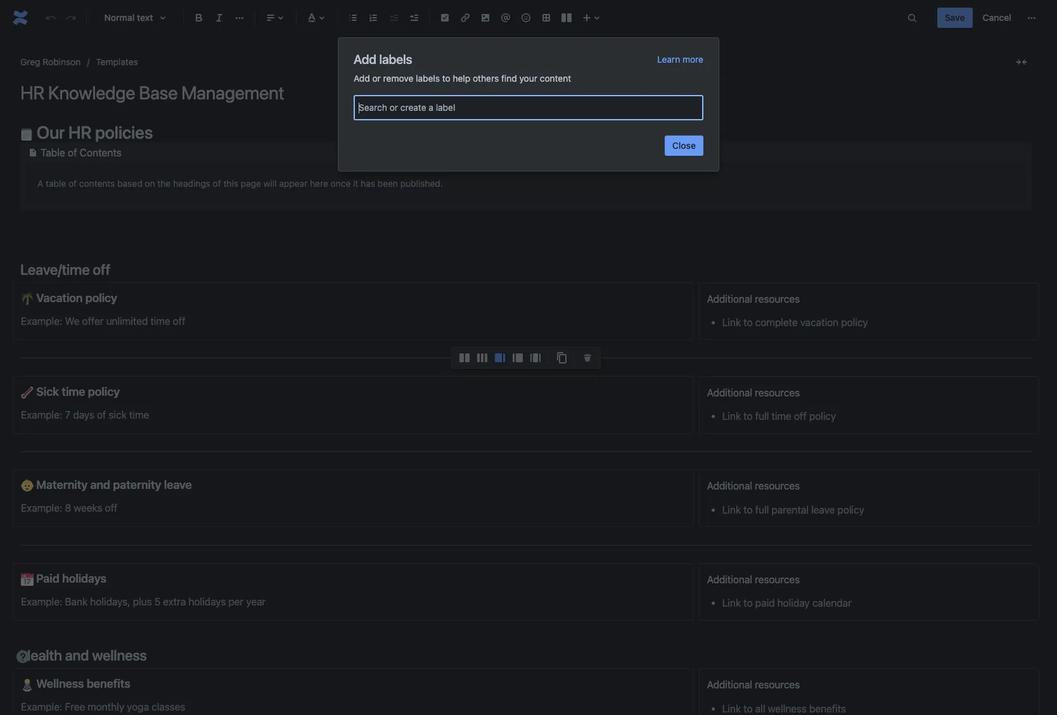 Task type: vqa. For each thing, say whether or not it's contained in the screenshot.
October
no



Task type: locate. For each thing, give the bounding box(es) containing it.
it
[[353, 178, 358, 189]]

close button
[[665, 136, 704, 156]]

labels
[[379, 52, 412, 67], [416, 73, 440, 84]]

sick time policy
[[34, 385, 120, 398]]

add image, video, or file image
[[478, 10, 493, 25]]

outdent ⇧tab image
[[386, 10, 401, 25]]

add for add or remove labels to help others find your content
[[354, 73, 370, 84]]

the
[[157, 178, 171, 189]]

and
[[90, 478, 110, 492], [65, 647, 89, 664]]

cancel button
[[975, 8, 1019, 28]]

to
[[442, 73, 450, 84]]

3 additional from the top
[[707, 481, 752, 492]]

0 vertical spatial and
[[90, 478, 110, 492]]

been
[[378, 178, 398, 189]]

2 additional from the top
[[707, 387, 752, 398]]

right sidebar image
[[492, 351, 508, 366]]

:woman_in_lotus_position::skin tone 3: image
[[21, 679, 34, 692], [21, 679, 34, 692]]

confluence image
[[10, 8, 30, 28]]

resources for sick time policy
[[755, 387, 800, 398]]

additional for sick time policy
[[707, 387, 752, 398]]

policy down off
[[85, 291, 117, 305]]

copy image
[[554, 351, 569, 366]]

add up or
[[354, 52, 376, 67]]

additional resources for wellness benefits
[[707, 680, 800, 691]]

maternity
[[36, 478, 88, 492]]

add left or
[[354, 73, 370, 84]]

4 resources from the top
[[755, 574, 800, 586]]

3 resources from the top
[[755, 481, 800, 492]]

policy right time
[[88, 385, 120, 398]]

2 resources from the top
[[755, 387, 800, 398]]

and up the wellness benefits
[[65, 647, 89, 664]]

cancel
[[983, 12, 1012, 23]]

table image
[[539, 10, 554, 25]]

will
[[264, 178, 277, 189]]

1 vertical spatial labels
[[416, 73, 440, 84]]

:thermometer: image
[[21, 386, 34, 399]]

vacation
[[36, 291, 83, 305]]

1 resources from the top
[[755, 293, 800, 305]]

others
[[473, 73, 499, 84]]

help
[[453, 73, 470, 84]]

our hr policies
[[33, 122, 153, 143]]

sick
[[36, 385, 59, 398]]

additional for maternity and paternity leave
[[707, 481, 752, 492]]

additional for wellness benefits
[[707, 680, 752, 691]]

and left paternity
[[90, 478, 110, 492]]

templates
[[96, 56, 138, 67]]

policy
[[85, 291, 117, 305], [88, 385, 120, 398]]

labels left "to"
[[416, 73, 440, 84]]

:palm_tree: image
[[21, 293, 34, 306]]

1 add from the top
[[354, 52, 376, 67]]

learn more link
[[657, 53, 704, 66]]

1 vertical spatial add
[[354, 73, 370, 84]]

our
[[37, 122, 65, 143]]

benefits
[[87, 677, 130, 691]]

0 horizontal spatial labels
[[379, 52, 412, 67]]

3 additional resources from the top
[[707, 481, 800, 492]]

two columns image
[[457, 351, 472, 366]]

labels up remove
[[379, 52, 412, 67]]

0 horizontal spatial and
[[65, 647, 89, 664]]

1 horizontal spatial and
[[90, 478, 110, 492]]

leave
[[164, 478, 192, 492]]

editor toolbar toolbar
[[452, 348, 600, 382]]

left sidebar image
[[510, 351, 525, 366]]

additional resources for paid holidays
[[707, 574, 800, 586]]

:baby: image
[[21, 480, 34, 493], [21, 480, 34, 493]]

0 vertical spatial add
[[354, 52, 376, 67]]

1 additional from the top
[[707, 293, 752, 305]]

1 vertical spatial and
[[65, 647, 89, 664]]

off
[[93, 261, 110, 278]]

resources for wellness benefits
[[755, 680, 800, 691]]

table
[[41, 147, 65, 158]]

holidays
[[62, 572, 106, 586]]

health and wellness
[[20, 647, 147, 664]]

5 resources from the top
[[755, 680, 800, 691]]

numbered list ⌘⇧7 image
[[366, 10, 381, 25]]

4 additional resources from the top
[[707, 574, 800, 586]]

templates link
[[96, 55, 138, 70]]

wellness benefits
[[34, 677, 130, 691]]

greg
[[20, 56, 40, 67]]

appear
[[279, 178, 308, 189]]

of
[[68, 147, 77, 158], [68, 178, 77, 189], [213, 178, 221, 189]]

of right the "table"
[[68, 147, 77, 158]]

save
[[945, 12, 965, 23]]

paternity
[[113, 478, 161, 492]]

resources for paid holidays
[[755, 574, 800, 586]]

and for wellness
[[65, 647, 89, 664]]

maternity and paternity leave
[[34, 478, 192, 492]]

has
[[361, 178, 375, 189]]

5 additional resources from the top
[[707, 680, 800, 691]]

table
[[46, 178, 66, 189]]

additional resources for vacation policy
[[707, 293, 800, 305]]

greg robinson link
[[20, 55, 81, 70]]

remove
[[383, 73, 413, 84]]

additional resources
[[707, 293, 800, 305], [707, 387, 800, 398], [707, 481, 800, 492], [707, 574, 800, 586], [707, 680, 800, 691]]

1 horizontal spatial labels
[[416, 73, 440, 84]]

make template fixed-width image
[[1014, 55, 1029, 70]]

add labels dialog
[[338, 38, 719, 171]]

4 additional from the top
[[707, 574, 752, 586]]

:date: image
[[21, 574, 34, 586], [21, 574, 34, 586]]

additional for vacation policy
[[707, 293, 752, 305]]

2 add from the top
[[354, 73, 370, 84]]

health
[[20, 647, 62, 664]]

resources
[[755, 293, 800, 305], [755, 387, 800, 398], [755, 481, 800, 492], [755, 574, 800, 586], [755, 680, 800, 691]]

1 additional resources from the top
[[707, 293, 800, 305]]

2 additional resources from the top
[[707, 387, 800, 398]]

paid
[[36, 572, 59, 586]]

add
[[354, 52, 376, 67], [354, 73, 370, 84]]

5 additional from the top
[[707, 680, 752, 691]]

undo ⌘z image
[[43, 10, 58, 25]]

additional
[[707, 293, 752, 305], [707, 387, 752, 398], [707, 481, 752, 492], [707, 574, 752, 586], [707, 680, 752, 691]]



Task type: describe. For each thing, give the bounding box(es) containing it.
resources for vacation policy
[[755, 293, 800, 305]]

learn more
[[657, 54, 704, 65]]

robinson
[[43, 56, 81, 67]]

table of contents
[[41, 147, 122, 158]]

add or remove labels to help others find your content
[[354, 73, 571, 84]]

mention image
[[498, 10, 513, 25]]

Main content area, start typing to enter text. text field
[[13, 122, 1039, 716]]

greg robinson
[[20, 56, 81, 67]]

wellness
[[92, 647, 147, 664]]

save button
[[937, 8, 973, 28]]

:notepad_spiral: image
[[20, 128, 33, 141]]

bold ⌘b image
[[191, 10, 207, 25]]

and for paternity
[[90, 478, 110, 492]]

policies
[[95, 122, 153, 143]]

bullet list ⌘⇧8 image
[[345, 10, 361, 25]]

redo ⌘⇧z image
[[63, 10, 79, 25]]

confluence image
[[10, 8, 30, 28]]

a table of contents based on the headings of this page will appear here once it has been published.
[[37, 178, 443, 189]]

additional resources for sick time policy
[[707, 387, 800, 398]]

leave/time off
[[20, 261, 110, 278]]

resources for maternity and paternity leave
[[755, 481, 800, 492]]

this
[[223, 178, 238, 189]]

three columns image
[[475, 351, 490, 366]]

or
[[372, 73, 381, 84]]

vacation policy
[[34, 291, 117, 305]]

additional for paid holidays
[[707, 574, 752, 586]]

published.
[[400, 178, 443, 189]]

additional resources for maternity and paternity leave
[[707, 481, 800, 492]]

learn
[[657, 54, 680, 65]]

three columns with sidebars image
[[528, 351, 543, 366]]

hr
[[68, 122, 91, 143]]

add labels
[[354, 52, 412, 67]]

Give this page a title text field
[[20, 82, 1032, 103]]

wellness
[[36, 677, 84, 691]]

layouts image
[[559, 10, 574, 25]]

once
[[331, 178, 351, 189]]

headings
[[173, 178, 210, 189]]

of left the this
[[213, 178, 221, 189]]

a
[[37, 178, 43, 189]]

link image
[[458, 10, 473, 25]]

italic ⌘i image
[[212, 10, 227, 25]]

based
[[117, 178, 142, 189]]

contents
[[79, 178, 115, 189]]

here
[[310, 178, 328, 189]]

action item image
[[437, 10, 453, 25]]

on
[[145, 178, 155, 189]]

Add labels text field
[[359, 101, 456, 114]]

1 vertical spatial policy
[[88, 385, 120, 398]]

add for add labels
[[354, 52, 376, 67]]

find
[[501, 73, 517, 84]]

your
[[519, 73, 537, 84]]

:palm_tree: image
[[21, 293, 34, 306]]

:thermometer: image
[[21, 386, 34, 399]]

contents
[[80, 147, 122, 158]]

content
[[540, 73, 571, 84]]

table of contents image
[[25, 145, 41, 160]]

leave/time
[[20, 261, 90, 278]]

0 vertical spatial policy
[[85, 291, 117, 305]]

0 vertical spatial labels
[[379, 52, 412, 67]]

emoji image
[[518, 10, 534, 25]]

:notepad_spiral: image
[[20, 128, 33, 141]]

time
[[62, 385, 85, 398]]

indent tab image
[[406, 10, 421, 25]]

of right table
[[68, 178, 77, 189]]

paid holidays
[[34, 572, 106, 586]]

page
[[241, 178, 261, 189]]

more
[[683, 54, 704, 65]]

close
[[672, 140, 696, 151]]

remove image
[[580, 351, 595, 366]]



